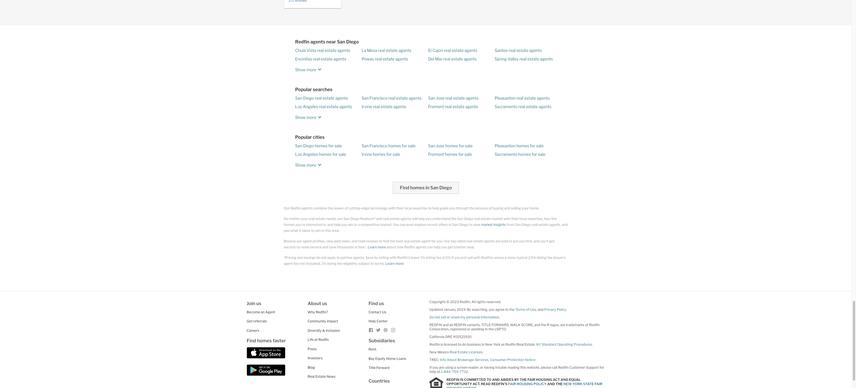 Task type: describe. For each thing, give the bounding box(es) containing it.
selling inside *pricing and savings do not apply to partner agents. save by selling with redfin's lower 1% listing fee (1.5% if you just sell with redfin) versus a more-typical 2.5% listing fee (buyer's agent fee not included). 1% listing fee eligibility subject to terms.
[[379, 256, 389, 260]]

the inside "real estate market with their local expertise, tour the homes you're interested in, and help you win in a competitive market. you can even explore recent offers in"
[[552, 217, 557, 221]]

profiles,
[[313, 239, 326, 244]]

housing inside the redfin is committed to and abides by the fair housing act and equal opportunity act. read redfin's
[[536, 378, 552, 383]]

redfin up matter
[[291, 206, 301, 211]]

los angeles real estate agents link
[[295, 104, 352, 109]]

get inside browse our agent profiles, view past sales, and read reviews to find the best real estate agent for you. our top-rated real estate agents are paid to put you first, and you'll get second-to-none service and save thousands in fees*.
[[550, 239, 555, 244]]

1 horizontal spatial agent
[[303, 239, 312, 244]]

francisco for popular cities
[[370, 144, 388, 148]]

with up learn more on the bottom of page
[[390, 256, 397, 260]]

diversity & inclusion button
[[308, 329, 340, 333]]

diego inside find homes in san diego "button"
[[440, 185, 452, 191]]

0 horizontal spatial fair
[[508, 383, 516, 387]]

homes down pleasanton homes for sale on the right of the page
[[519, 152, 531, 157]]

0 horizontal spatial and
[[492, 378, 500, 383]]

redfin down & at the bottom left
[[319, 338, 329, 343]]

1-844-759-7732 .
[[441, 370, 469, 375]]

0 horizontal spatial 1%
[[322, 262, 327, 266]]

los for popular cities
[[295, 152, 302, 157]]

and inside "real estate market with their local expertise, tour the homes you're interested in, and help you win in a competitive market. you can even explore recent offers in"
[[328, 223, 333, 227]]

estate.
[[525, 343, 536, 347]]

0 vertical spatial not
[[322, 256, 327, 260]]

el cajon real estate agents link
[[428, 48, 478, 53]]

in left competitive
[[355, 223, 357, 227]]

real right cajon
[[444, 48, 451, 53]]

real up fremont real estate agents
[[446, 96, 453, 101]]

redfin down my
[[454, 323, 467, 328]]

pleasanton real estate agents link
[[495, 96, 550, 101]]

sacramento for popular cities
[[495, 152, 518, 157]]

cities
[[313, 135, 325, 140]]

real up irvine real estate agents "link"
[[389, 96, 396, 101]]

2 vertical spatial real
[[308, 375, 315, 380]]

about us
[[308, 301, 327, 307]]

redfin up chula
[[295, 39, 310, 45]]

real estate news button
[[308, 375, 336, 380]]

fee down partner
[[338, 262, 343, 266]]

estate up in,
[[315, 217, 326, 221]]

to down #01521930
[[458, 343, 462, 347]]

why
[[308, 311, 315, 315]]

angeles for cities
[[303, 152, 318, 157]]

homes inside "real estate market with their local expertise, tour the homes you're interested in, and help you win in a competitive market. you can even explore recent offers in"
[[284, 223, 295, 227]]

become
[[247, 311, 260, 315]]

to right expertise
[[429, 206, 432, 211]]

by
[[374, 256, 378, 260]]

policy
[[534, 383, 547, 387]]

agent inside *pricing and savings do not apply to partner agents. save by selling with redfin's lower 1% listing fee (1.5% if you just sell with redfin) versus a more-typical 2.5% listing fee (buyer's agent fee not included). 1% listing fee eligibility subject to terms.
[[284, 262, 293, 266]]

or inside if you are using a screen reader, or having trouble reading this website, please call redfin customer support for help at
[[480, 366, 484, 370]]

2 vertical spatial .
[[468, 370, 469, 375]]

find for find us
[[369, 301, 378, 307]]

the right understand
[[451, 217, 457, 221]]

the inside the redfin is committed to and abides by the fair housing act and equal opportunity act. read redfin's
[[520, 378, 527, 383]]

estate up del mar real estate agents
[[452, 48, 464, 53]]

estate up you
[[390, 217, 400, 221]]

poway
[[362, 57, 374, 61]]

redfin pinterest image
[[384, 328, 388, 333]]

0 horizontal spatial about
[[308, 301, 321, 307]]

news
[[327, 375, 336, 380]]

or inside redfin and all redfin variants, title forward, walk score, and the r logos, are trademarks of redfin corporation, registered or pending in the uspto.
[[468, 328, 471, 332]]

local inside "real estate market with their local expertise, tour the homes you're interested in, and help you win in a competitive market. you can even explore recent offers in"
[[520, 217, 527, 221]]

redfin facebook image
[[369, 328, 373, 333]]

equal
[[569, 378, 581, 383]]

the left the terms
[[510, 308, 515, 312]]

terms
[[516, 308, 526, 312]]

1 horizontal spatial listing
[[426, 256, 436, 260]]

show more for cities
[[295, 163, 316, 168]]

redfin right how
[[405, 245, 415, 250]]

estate up sacramento real estate agents on the top of the page
[[525, 96, 536, 101]]

with right technology
[[389, 206, 396, 211]]

even
[[406, 223, 414, 227]]

show for redfin agents near san diego
[[295, 67, 306, 72]]

san francisco real estate agents
[[362, 96, 422, 101]]

0 horizontal spatial your
[[301, 217, 308, 221]]

notice
[[525, 358, 536, 363]]

fremont for cities
[[428, 152, 444, 157]]

get referrals button
[[247, 320, 267, 324]]

real right best
[[404, 239, 410, 244]]

standard
[[542, 343, 557, 347]]

1 vertical spatial not
[[300, 262, 305, 266]]

0 vertical spatial at
[[315, 338, 318, 343]]

redfin agents near san diego
[[295, 39, 359, 45]]

real down santee real estate agents link
[[520, 57, 527, 61]]

*pricing and savings do not apply to partner agents. save by selling with redfin's lower 1% listing fee (1.5% if you just sell with redfin) versus a more-typical 2.5% listing fee (buyer's agent fee not included). 1% listing fee eligibility subject to terms.
[[284, 256, 566, 266]]

process
[[476, 206, 488, 211]]

estate up "learn more about how redfin agents can help you get a better deal."
[[411, 239, 421, 244]]

irvine for popular cities
[[362, 152, 372, 157]]

in inside "button"
[[426, 185, 430, 191]]

r
[[547, 323, 550, 328]]

fremont homes for sale
[[428, 152, 472, 157]]

to left put
[[509, 239, 513, 244]]

1 horizontal spatial new
[[485, 343, 493, 347]]

tour
[[544, 217, 551, 221]]

are inside redfin and all redfin variants, title forward, walk score, and the r logos, are trademarks of redfin corporation, registered or pending in the uspto.
[[561, 323, 566, 328]]

estate down la mesa real estate agents link
[[383, 57, 395, 61]]

diversity
[[308, 329, 322, 333]]

1 vertical spatial sell
[[441, 316, 446, 320]]

and left all
[[443, 323, 449, 328]]

to right apply
[[337, 256, 340, 260]]

and left save
[[323, 245, 329, 250]]

real estate market with their local expertise, tour the homes you're interested in, and help you win in a competitive market. you can even explore recent offers in
[[284, 217, 557, 227]]

lower
[[411, 256, 420, 260]]

1-
[[441, 370, 444, 375]]

of left buying
[[489, 206, 492, 211]]

past
[[334, 239, 341, 244]]

a inside *pricing and savings do not apply to partner agents. save by selling with redfin's lower 1% listing fee (1.5% if you just sell with redfin) versus a more-typical 2.5% listing fee (buyer's agent fee not included). 1% listing fee eligibility subject to terms.
[[505, 256, 507, 260]]

the inside browse our agent profiles, view past sales, and read reviews to find the best real estate agent for you. our top-rated real estate agents are paid to put you first, and you'll get second-to-none service and save thousands in fees*.
[[390, 239, 396, 244]]

show more for agents
[[295, 67, 316, 72]]

to down save
[[371, 262, 374, 266]]

real right the poway
[[375, 57, 382, 61]]

homes up fremont homes for sale
[[446, 144, 458, 148]]

real down "searches"
[[315, 96, 322, 101]]

help down "you."
[[434, 245, 441, 250]]

uspto.
[[495, 328, 507, 332]]

are inside if you are using a screen reader, or having trouble reading this website, please call redfin customer support for help at
[[439, 366, 444, 370]]

2 horizontal spatial agent
[[422, 239, 431, 244]]

0 horizontal spatial or
[[447, 316, 451, 320]]

understand
[[432, 217, 451, 221]]

1 vertical spatial .
[[500, 316, 500, 320]]

homes down the san jose homes for sale link
[[445, 152, 458, 157]]

vista
[[307, 48, 316, 53]]

estate down san jose real estate agents
[[453, 104, 465, 109]]

of left use
[[526, 308, 530, 312]]

more for cities
[[307, 163, 316, 168]]

real down san francisco real estate agents link
[[373, 104, 380, 109]]

and right use
[[538, 308, 544, 312]]

browse
[[284, 239, 296, 244]]

2023:
[[457, 308, 466, 312]]

san jose real estate agents
[[428, 96, 479, 101]]

the left r on the bottom of the page
[[541, 323, 547, 328]]

about
[[387, 245, 396, 250]]

redfin inside redfin and all redfin variants, title forward, walk score, and the r logos, are trademarks of redfin corporation, registered or pending in the uspto.
[[590, 323, 600, 328]]

and right the first,
[[534, 239, 540, 244]]

us for find us
[[379, 301, 384, 307]]

redfin instagram image
[[391, 328, 396, 333]]

consumer
[[490, 358, 507, 363]]

screen
[[457, 366, 468, 370]]

find for find homes in san diego
[[400, 185, 410, 191]]

real up the market.
[[383, 217, 389, 221]]

redfin left "is"
[[430, 343, 440, 347]]

this for area.
[[325, 229, 331, 233]]

show more link for agents
[[295, 65, 323, 73]]

terms.
[[375, 262, 385, 266]]

top-
[[451, 239, 458, 244]]

more down find
[[378, 245, 386, 250]]

show more link for cities
[[295, 160, 323, 169]]

eligibility
[[344, 262, 358, 266]]

real up encinitas real estate agents 'link' on the top left
[[317, 48, 324, 53]]

help up explore
[[418, 217, 425, 221]]

2.5%
[[529, 256, 537, 260]]

to inside real estate agents, and see what it takes to win in this area.
[[311, 229, 315, 233]]

you right guide
[[450, 206, 456, 211]]

*pricing
[[284, 256, 296, 260]]

agent
[[266, 311, 275, 315]]

fair inside the redfin is committed to and abides by the fair housing act and equal opportunity act. read redfin's
[[528, 378, 536, 383]]

estate up the los angeles real estate agents 'link'
[[323, 96, 335, 101]]

and right "score,"
[[535, 323, 541, 328]]

popular for popular searches
[[295, 87, 312, 92]]

san jose homes for sale link
[[428, 144, 473, 148]]

learn for learn more
[[386, 262, 395, 266]]

1 horizontal spatial estate
[[458, 351, 468, 355]]

real up poway real estate agents
[[378, 48, 385, 53]]

if
[[452, 256, 454, 260]]

learn more link for selling
[[386, 262, 404, 266]]

estate inside "real estate market with their local expertise, tour the homes you're interested in, and help you win in a competitive market. you can even explore recent offers in"
[[481, 217, 491, 221]]

their inside "real estate market with their local expertise, tour the homes you're interested in, and help you win in a competitive market. you can even explore recent offers in"
[[512, 217, 519, 221]]

real estate agents, and see what it takes to win in this area.
[[284, 223, 568, 233]]

valley
[[508, 57, 519, 61]]

2 vertical spatial not
[[435, 316, 440, 320]]

redfin's
[[398, 256, 410, 260]]

help inside "real estate market with their local expertise, tour the homes you're interested in, and help you win in a competitive market. you can even explore recent offers in"
[[334, 223, 341, 227]]

homes up irvine homes for sale link
[[389, 144, 401, 148]]

show more link for searches
[[295, 112, 323, 121]]

real inside real estate agents, and see what it takes to win in this area.
[[532, 223, 538, 227]]

fees*.
[[358, 245, 367, 250]]

real down san jose real estate agents
[[445, 104, 452, 109]]

you inside browse our agent profiles, view past sales, and read reviews to find the best real estate agent for you. our top-rated real estate agents are paid to put you first, and you'll get second-to-none service and save thousands in fees*.
[[519, 239, 525, 244]]

information
[[481, 316, 500, 320]]

investors button
[[308, 357, 323, 361]]

to right 'agree'
[[506, 308, 509, 312]]

1 vertical spatial real
[[450, 351, 457, 355]]

san francisco homes for sale
[[362, 144, 416, 148]]

in right the business
[[482, 343, 485, 347]]

and inside real estate agents, and see what it takes to win in this area.
[[562, 223, 568, 227]]

real down vista
[[313, 57, 320, 61]]

as
[[501, 343, 505, 347]]

abides
[[501, 378, 514, 383]]

win inside "real estate market with their local expertise, tour the homes you're interested in, and help you win in a competitive market. you can even explore recent offers in"
[[348, 223, 354, 227]]

del mar real estate agents link
[[428, 57, 477, 61]]

you up recent
[[426, 217, 432, 221]]

blog
[[308, 366, 315, 370]]

to-
[[297, 245, 302, 250]]

agents,
[[550, 223, 561, 227]]

homes up sacramento homes for sale
[[517, 144, 530, 148]]

new
[[564, 383, 572, 387]]

technology
[[370, 206, 388, 211]]

careers
[[247, 329, 259, 333]]

offers
[[439, 223, 448, 227]]

redfin?
[[316, 311, 328, 315]]

privacy
[[545, 308, 557, 312]]

in inside real estate agents, and see what it takes to win in this area.
[[322, 229, 325, 233]]

and left read
[[352, 239, 358, 244]]

notice
[[464, 387, 477, 389]]

1 vertical spatial ,
[[489, 358, 490, 363]]

estate down chula vista real estate agents link
[[321, 57, 333, 61]]

estate up fremont real estate agents
[[453, 96, 465, 101]]

near
[[327, 39, 336, 45]]

forward
[[377, 366, 390, 371]]

irvine homes for sale
[[362, 152, 400, 157]]

redfin right as
[[506, 343, 516, 347]]

savings
[[304, 256, 316, 260]]

fee left (1.5%
[[437, 256, 442, 260]]

redfin is committed to and abides by the fair housing act and equal opportunity act. read redfin's
[[447, 378, 581, 387]]

1-844-759-7732 link
[[441, 370, 468, 375]]

fair inside new york state fair housing notice
[[595, 383, 603, 387]]

1 horizontal spatial housing
[[517, 383, 533, 387]]

#01521930
[[453, 335, 472, 340]]

agents.
[[353, 256, 365, 260]]

estate down pleasanton real estate agents
[[526, 104, 538, 109]]

a inside "real estate market with their local expertise, tour the homes you're interested in, and help you win in a competitive market. you can even explore recent offers in"
[[358, 223, 360, 227]]

redfin and all redfin variants, title forward, walk score, and the r logos, are trademarks of redfin corporation, registered or pending in the uspto.
[[430, 323, 600, 332]]

pleasanton for popular searches
[[495, 96, 516, 101]]

estate up spring valley real estate agents
[[517, 48, 529, 53]]

download the redfin app from the google play store image
[[247, 365, 286, 377]]

san inside "button"
[[431, 185, 439, 191]]

show for popular searches
[[295, 115, 306, 120]]

1 vertical spatial can
[[428, 245, 433, 250]]

the left power
[[328, 206, 333, 211]]

angeles for searches
[[303, 104, 318, 109]]

fee left (buyer's
[[548, 256, 553, 260]]

el cajon real estate agents
[[428, 48, 478, 53]]

estate down san francisco real estate agents link
[[381, 104, 393, 109]]

takes
[[302, 229, 311, 233]]

0 vertical spatial 1%
[[421, 256, 426, 260]]

opportunity
[[447, 383, 472, 387]]

estate down near
[[325, 48, 337, 53]]

irvine for popular searches
[[362, 104, 372, 109]]

0 horizontal spatial listing
[[327, 262, 337, 266]]

help
[[369, 320, 376, 324]]

investors
[[308, 357, 323, 361]]

a down top-
[[454, 245, 456, 250]]

homes down san francisco homes for sale link
[[373, 152, 386, 157]]

apply
[[328, 256, 336, 260]]

real up interested on the left bottom of page
[[309, 217, 315, 221]]

redfin twitter image
[[376, 328, 381, 333]]

in right offers
[[449, 223, 452, 227]]

real up valley
[[509, 48, 516, 53]]

the left uspto.
[[489, 328, 494, 332]]

market inside "real estate market with their local expertise, tour the homes you're interested in, and help you win in a competitive market. you can even explore recent offers in"
[[492, 217, 503, 221]]

0 vertical spatial our
[[284, 206, 290, 211]]

you down "you."
[[442, 245, 447, 250]]

just
[[461, 256, 467, 260]]

1 horizontal spatial your
[[522, 206, 529, 211]]

our inside browse our agent profiles, view past sales, and read reviews to find the best real estate agent for you. our top-rated real estate agents are paid to put you first, and you'll get second-to-none service and save thousands in fees*.
[[444, 239, 450, 244]]

our inside browse our agent profiles, view past sales, and read reviews to find the best real estate agent for you. our top-rated real estate agents are paid to put you first, and you'll get second-to-none service and save thousands in fees*.
[[297, 239, 302, 244]]

blog button
[[308, 366, 315, 370]]

of right power
[[345, 206, 348, 211]]

encinitas
[[295, 57, 312, 61]]

real right the mar
[[444, 57, 451, 61]]

homes up download the redfin app on the apple app store image
[[257, 339, 272, 344]]

to left find
[[379, 239, 383, 244]]

with left redfin)
[[474, 256, 481, 260]]

0 horizontal spatial their
[[397, 206, 404, 211]]



Task type: vqa. For each thing, say whether or not it's contained in the screenshot.


Task type: locate. For each thing, give the bounding box(es) containing it.
1% right included). on the bottom left of page
[[322, 262, 327, 266]]

2 horizontal spatial listing
[[537, 256, 547, 260]]

with inside "real estate market with their local expertise, tour the homes you're interested in, and help you win in a competitive market. you can even explore recent offers in"
[[504, 217, 511, 221]]

show more up popular cities
[[295, 115, 316, 120]]

market left insights
[[482, 223, 493, 227]]

2 angeles from the top
[[303, 152, 318, 157]]

services
[[475, 358, 489, 363]]

1 horizontal spatial can
[[428, 245, 433, 250]]

find homes in san diego
[[400, 185, 452, 191]]

press
[[308, 348, 317, 352]]

2 show more link from the top
[[295, 112, 323, 121]]

1 horizontal spatial our
[[338, 217, 343, 221]]

1 horizontal spatial at
[[437, 370, 441, 375]]

1 show more link from the top
[[295, 65, 323, 73]]

in up expertise
[[426, 185, 430, 191]]

to up 'deal.'
[[469, 223, 473, 227]]

score,
[[521, 323, 534, 328]]

1 fremont from the top
[[428, 104, 444, 109]]

homes up los angeles homes for sale link at the top of page
[[315, 144, 328, 148]]

thousands
[[337, 245, 354, 250]]

listing down apply
[[327, 262, 337, 266]]

1 vertical spatial estate
[[316, 375, 326, 380]]

california
[[430, 335, 445, 340]]

estate inside real estate agents, and see what it takes to win in this area.
[[539, 223, 549, 227]]

2 fremont from the top
[[428, 152, 444, 157]]

0 vertical spatial show more link
[[295, 65, 323, 73]]

0 vertical spatial get
[[550, 239, 555, 244]]

3 show more link from the top
[[295, 160, 323, 169]]

redfin
[[430, 323, 442, 328], [454, 323, 467, 328], [447, 378, 460, 383]]

1 vertical spatial 1%
[[322, 262, 327, 266]]

copyright:
[[430, 300, 446, 305]]

a inside if you are using a screen reader, or having trouble reading this website, please call redfin customer support for help at
[[455, 366, 456, 370]]

and right act
[[561, 378, 569, 383]]

0 vertical spatial show more
[[295, 67, 316, 72]]

, left privacy
[[537, 308, 537, 312]]

updated january 2023: by searching, you agree to the terms of use , and privacy policy .
[[430, 308, 567, 312]]

homes up see
[[284, 223, 295, 227]]

0 vertical spatial popular
[[295, 87, 312, 92]]

0 vertical spatial sacramento
[[495, 104, 518, 109]]

1 horizontal spatial learn
[[386, 262, 395, 266]]

not down savings
[[300, 262, 305, 266]]

0 vertical spatial pleasanton
[[495, 96, 516, 101]]

real down blog button
[[308, 375, 315, 380]]

at inside if you are using a screen reader, or having trouble reading this website, please call redfin customer support for help at
[[437, 370, 441, 375]]

at left 1-
[[437, 370, 441, 375]]

learn for learn more about how redfin agents can help you get a better deal.
[[368, 245, 377, 250]]

can
[[400, 223, 406, 227], [428, 245, 433, 250]]

expertise
[[413, 206, 428, 211]]

and up the market.
[[377, 217, 382, 221]]

1 vertical spatial sacramento
[[495, 152, 518, 157]]

learn down reviews
[[368, 245, 377, 250]]

san francisco real estate agents link
[[362, 96, 422, 101]]

this for website,
[[521, 366, 527, 370]]

1 horizontal spatial are
[[496, 239, 501, 244]]

2 vertical spatial show more link
[[295, 160, 323, 169]]

1 horizontal spatial our
[[444, 239, 450, 244]]

help inside if you are using a screen reader, or having trouble reading this website, please call redfin customer support for help at
[[430, 370, 437, 375]]

jose up fremont real estate agents
[[436, 96, 445, 101]]

1 horizontal spatial and
[[548, 383, 555, 387]]

subject
[[358, 262, 370, 266]]

this inside if you are using a screen reader, or having trouble reading this website, please call redfin customer support for help at
[[521, 366, 527, 370]]

licensed
[[444, 343, 458, 347]]

2 horizontal spatial and
[[561, 378, 569, 383]]

1 vertical spatial at
[[437, 370, 441, 375]]

popular left cities
[[295, 135, 312, 140]]

sell inside *pricing and savings do not apply to partner agents. save by selling with redfin's lower 1% listing fee (1.5% if you just sell with redfin) versus a more-typical 2.5% listing fee (buyer's agent fee not included). 1% listing fee eligibility subject to terms.
[[468, 256, 473, 260]]

it
[[299, 229, 301, 233]]

become an agent
[[247, 311, 275, 315]]

1 show from the top
[[295, 67, 306, 72]]

for inside browse our agent profiles, view past sales, and read reviews to find the best real estate agent for you. our top-rated real estate agents are paid to put you first, and you'll get second-to-none service and save thousands in fees*.
[[432, 239, 436, 244]]

0 horizontal spatial view
[[326, 239, 334, 244]]

new mexico real estate licenses
[[430, 351, 483, 355]]

sacramento homes for sale
[[495, 152, 546, 157]]

0 vertical spatial are
[[496, 239, 501, 244]]

1 vertical spatial win
[[315, 229, 321, 233]]

dre
[[446, 335, 453, 340]]

the up agents,
[[552, 217, 557, 221]]

redfin for and
[[430, 323, 442, 328]]

in inside browse our agent profiles, view past sales, and read reviews to find the best real estate agent for you. our top-rated real estate agents are paid to put you first, and you'll get second-to-none service and save thousands in fees*.
[[355, 245, 358, 250]]

cutting-
[[349, 206, 362, 211]]

real inside "real estate market with their local expertise, tour the homes you're interested in, and help you win in a competitive market. you can even explore recent offers in"
[[474, 217, 480, 221]]

put
[[513, 239, 519, 244]]

0 horizontal spatial local
[[405, 206, 412, 211]]

1 horizontal spatial fair
[[528, 378, 536, 383]]

save
[[329, 245, 337, 250]]

title
[[482, 323, 491, 328]]

guide
[[440, 206, 449, 211]]

1 vertical spatial selling
[[379, 256, 389, 260]]

you inside if you are using a screen reader, or having trouble reading this website, please call redfin customer support for help at
[[433, 366, 439, 370]]

2 horizontal spatial are
[[561, 323, 566, 328]]

us up us
[[379, 301, 384, 307]]

1 horizontal spatial find
[[369, 301, 378, 307]]

sacramento down pleasanton real estate agents
[[495, 104, 518, 109]]

reserved.
[[487, 300, 501, 305]]

3 us from the left
[[379, 301, 384, 307]]

fremont for searches
[[428, 104, 444, 109]]

angeles
[[303, 104, 318, 109], [303, 152, 318, 157]]

or left share
[[447, 316, 451, 320]]

estate up irvine real estate agents "link"
[[396, 96, 408, 101]]

selling
[[511, 206, 521, 211], [379, 256, 389, 260]]

del
[[428, 57, 435, 61]]

1 francisco from the top
[[370, 96, 388, 101]]

find for find homes faster
[[247, 339, 256, 344]]

ny
[[537, 343, 541, 347]]

more down the los angeles real estate agents 'link'
[[307, 115, 316, 120]]

0 horizontal spatial learn
[[368, 245, 377, 250]]

your left the home.
[[522, 206, 529, 211]]

selling up from
[[511, 206, 521, 211]]

can inside "real estate market with their local expertise, tour the homes you're interested in, and help you win in a competitive market. you can even explore recent offers in"
[[400, 223, 406, 227]]

you right if
[[455, 256, 461, 260]]

trouble
[[496, 366, 507, 370]]

1 vertical spatial are
[[561, 323, 566, 328]]

real down pleasanton real estate agents
[[519, 104, 526, 109]]

estate down el cajon real estate agents "link"
[[451, 57, 463, 61]]

irvine real estate agents
[[362, 104, 407, 109]]

with up from
[[504, 217, 511, 221]]

ny standard operating procedures link
[[537, 343, 593, 347]]

1 pleasanton from the top
[[495, 96, 516, 101]]

2 horizontal spatial or
[[480, 366, 484, 370]]

loans
[[397, 357, 407, 361]]

and right in,
[[328, 223, 333, 227]]

this inside real estate agents, and see what it takes to win in this area.
[[325, 229, 331, 233]]

2 jose from the top
[[436, 144, 445, 148]]

real up sacramento real estate agents on the top of the page
[[517, 96, 524, 101]]

0 vertical spatial fremont
[[428, 104, 444, 109]]

2 pleasanton from the top
[[495, 144, 516, 148]]

market up insights
[[492, 217, 503, 221]]

and right buying
[[505, 206, 511, 211]]

pleasanton
[[495, 96, 516, 101], [495, 144, 516, 148]]

2 vertical spatial find
[[247, 339, 256, 344]]

1 horizontal spatial sell
[[468, 256, 473, 260]]

homes inside "button"
[[410, 185, 425, 191]]

1 jose from the top
[[436, 96, 445, 101]]

housing inside new york state fair housing notice
[[447, 387, 463, 389]]

show more for searches
[[295, 115, 316, 120]]

0 vertical spatial ,
[[537, 308, 537, 312]]

fair
[[528, 378, 536, 383], [508, 383, 516, 387], [595, 383, 603, 387]]

win
[[348, 223, 354, 227], [315, 229, 321, 233]]

you right "if"
[[433, 366, 439, 370]]

you'll
[[541, 239, 549, 244]]

equity
[[376, 357, 386, 361]]

fremont homes for sale link
[[428, 152, 472, 157]]

an
[[261, 311, 265, 315]]

2 francisco from the top
[[370, 144, 388, 148]]

2 horizontal spatial real
[[517, 343, 524, 347]]

los down 'popular searches'
[[295, 104, 302, 109]]

rights
[[477, 300, 486, 305]]

estate up info about brokerage services link
[[458, 351, 468, 355]]

1 horizontal spatial 1%
[[421, 256, 426, 260]]

0 vertical spatial .
[[567, 308, 567, 312]]

of inside redfin and all redfin variants, title forward, walk score, and the r logos, are trademarks of redfin corporation, registered or pending in the uspto.
[[586, 323, 589, 328]]

1 irvine from the top
[[362, 104, 372, 109]]

privacy policy link
[[545, 308, 567, 312]]

chula vista real estate agents link
[[295, 48, 350, 53]]

1 vertical spatial francisco
[[370, 144, 388, 148]]

download the redfin app on the apple app store image
[[247, 348, 286, 359]]

1 popular from the top
[[295, 87, 312, 92]]

2 show more from the top
[[295, 115, 316, 120]]

1 horizontal spatial this
[[521, 366, 527, 370]]

you inside "real estate market with their local expertise, tour the homes you're interested in, and help you win in a competitive market. you can even explore recent offers in"
[[342, 223, 348, 227]]

759-
[[452, 370, 460, 375]]

trademarks
[[566, 323, 585, 328]]

1 vertical spatial or
[[468, 328, 471, 332]]

learn more link down redfin's
[[386, 262, 404, 266]]

you inside *pricing and savings do not apply to partner agents. save by selling with redfin's lower 1% listing fee (1.5% if you just sell with redfin) versus a more-typical 2.5% listing fee (buyer's agent fee not included). 1% listing fee eligibility subject to terms.
[[455, 256, 461, 260]]

2 popular from the top
[[295, 135, 312, 140]]

real estate licenses link
[[450, 351, 483, 355]]

0 vertical spatial real
[[517, 343, 524, 347]]

encinitas real estate agents link
[[295, 57, 346, 61]]

win inside real estate agents, and see what it takes to win in this area.
[[315, 229, 321, 233]]

how
[[397, 245, 404, 250]]

learn more
[[386, 262, 404, 266]]

1 vertical spatial learn
[[386, 262, 395, 266]]

a left "more-"
[[505, 256, 507, 260]]

1 horizontal spatial their
[[512, 217, 519, 221]]

francisco up "irvine real estate agents" on the top
[[370, 96, 388, 101]]

our right "you."
[[444, 239, 450, 244]]

1 vertical spatial fremont
[[428, 152, 444, 157]]

you
[[393, 223, 399, 227]]

2 horizontal spatial .
[[567, 308, 567, 312]]

buying
[[493, 206, 504, 211]]

pleasanton up sacramento real estate agents on the top of the page
[[495, 96, 516, 101]]

2 us from the left
[[322, 301, 327, 307]]

more for agents
[[307, 67, 316, 72]]

real up 'deal.'
[[467, 239, 473, 244]]

francisco for popular searches
[[370, 96, 388, 101]]

get referrals
[[247, 320, 267, 324]]

cajon
[[433, 48, 443, 53]]

redfin inside the redfin is committed to and abides by the fair housing act and equal opportunity act. read redfin's
[[447, 378, 460, 383]]

read
[[358, 239, 366, 244]]

1 us from the left
[[256, 301, 261, 307]]

title forward
[[369, 366, 390, 371]]

la mesa real estate agents
[[362, 48, 412, 53]]

and left savings
[[297, 256, 303, 260]]

homes down san diego homes for sale
[[319, 152, 332, 157]]

0 vertical spatial your
[[522, 206, 529, 211]]

0 vertical spatial view
[[473, 223, 481, 227]]

pleasanton homes for sale link
[[495, 144, 544, 148]]

los for popular searches
[[295, 104, 302, 109]]

0 vertical spatial can
[[400, 223, 406, 227]]

1 horizontal spatial or
[[468, 328, 471, 332]]

new up trec:
[[430, 351, 437, 355]]

sacramento down pleasanton homes for sale on the right of the page
[[495, 152, 518, 157]]

second-
[[284, 245, 297, 250]]

fair housing policy and the
[[508, 383, 564, 387]]

0 horizontal spatial .
[[468, 370, 469, 375]]

learn more link for find
[[368, 245, 386, 250]]

1 horizontal spatial the
[[556, 383, 563, 387]]

francisco up irvine homes for sale
[[370, 144, 388, 148]]

do inside *pricing and savings do not apply to partner agents. save by selling with redfin's lower 1% listing fee (1.5% if you just sell with redfin) versus a more-typical 2.5% listing fee (buyer's agent fee not included). 1% listing fee eligibility subject to terms.
[[317, 256, 321, 260]]

jose for popular cities
[[436, 144, 445, 148]]

market
[[492, 217, 503, 221], [482, 223, 493, 227]]

show more link down the encinitas
[[295, 65, 323, 73]]

1 horizontal spatial do
[[462, 343, 466, 347]]

corporation,
[[430, 328, 450, 332]]

1 vertical spatial about
[[447, 358, 457, 363]]

1 horizontal spatial not
[[322, 256, 327, 260]]

0 vertical spatial this
[[325, 229, 331, 233]]

0 vertical spatial show
[[295, 67, 306, 72]]

and inside *pricing and savings do not apply to partner agents. save by selling with redfin's lower 1% listing fee (1.5% if you just sell with redfin) versus a more-typical 2.5% listing fee (buyer's agent fee not included). 1% listing fee eligibility subject to terms.
[[297, 256, 303, 260]]

us for join us
[[256, 301, 261, 307]]

estate
[[458, 351, 468, 355], [316, 375, 326, 380]]

january
[[444, 308, 456, 312]]

pleasanton real estate agents
[[495, 96, 550, 101]]

0 horizontal spatial find
[[247, 339, 256, 344]]

redfin inside if you are using a screen reader, or having trouble reading this website, please call redfin customer support for help at
[[559, 366, 569, 370]]

find homes faster
[[247, 339, 286, 344]]

estate left news
[[316, 375, 326, 380]]

equal housing opportunity image
[[430, 378, 443, 389]]

about up why on the left bottom of page
[[308, 301, 321, 307]]

2 vertical spatial are
[[439, 366, 444, 370]]

estate up 'deal.'
[[473, 239, 484, 244]]

los angeles homes for sale link
[[295, 152, 346, 157]]

1 vertical spatial angeles
[[303, 152, 318, 157]]

fremont down the san jose homes for sale link
[[428, 152, 444, 157]]

to
[[429, 206, 432, 211], [469, 223, 473, 227], [311, 229, 315, 233], [379, 239, 383, 244], [509, 239, 513, 244], [337, 256, 340, 260], [371, 262, 374, 266], [506, 308, 509, 312], [458, 343, 462, 347]]

0 vertical spatial our
[[338, 217, 343, 221]]

1 vertical spatial los
[[295, 152, 302, 157]]

1 vertical spatial their
[[512, 217, 519, 221]]

more down redfin's
[[396, 262, 404, 266]]

0 vertical spatial local
[[405, 206, 412, 211]]

estate
[[325, 48, 337, 53], [386, 48, 398, 53], [452, 48, 464, 53], [517, 48, 529, 53], [321, 57, 333, 61], [383, 57, 395, 61], [451, 57, 463, 61], [528, 57, 540, 61], [323, 96, 335, 101], [396, 96, 408, 101], [453, 96, 465, 101], [525, 96, 536, 101], [327, 104, 339, 109], [381, 104, 393, 109], [453, 104, 465, 109], [526, 104, 538, 109], [315, 217, 326, 221], [390, 217, 400, 221], [481, 217, 491, 221], [539, 223, 549, 227], [411, 239, 421, 244], [473, 239, 484, 244]]

2 sacramento from the top
[[495, 152, 518, 157]]

1 vertical spatial this
[[521, 366, 527, 370]]

and right policy
[[548, 383, 555, 387]]

faster
[[273, 339, 286, 344]]

2 horizontal spatial us
[[379, 301, 384, 307]]

redfin for is
[[447, 378, 460, 383]]

us for about us
[[322, 301, 327, 307]]

0 vertical spatial market
[[492, 217, 503, 221]]

1 angeles from the top
[[303, 104, 318, 109]]

for inside if you are using a screen reader, or having trouble reading this website, please call redfin customer support for help at
[[600, 366, 605, 370]]

you right put
[[519, 239, 525, 244]]

0 horizontal spatial agent
[[284, 262, 293, 266]]

help left guide
[[433, 206, 439, 211]]

sacramento for popular searches
[[495, 104, 518, 109]]

show more link down the los angeles real estate agents 'link'
[[295, 112, 323, 121]]

2 vertical spatial or
[[480, 366, 484, 370]]

in inside redfin and all redfin variants, title forward, walk score, and the r logos, are trademarks of redfin corporation, registered or pending in the uspto.
[[485, 328, 488, 332]]

1 horizontal spatial local
[[520, 217, 527, 221]]

1 show more from the top
[[295, 67, 316, 72]]

popular for popular cities
[[295, 135, 312, 140]]

the right through
[[470, 206, 475, 211]]

deal.
[[467, 245, 475, 250]]

agent down *pricing
[[284, 262, 293, 266]]

view left market insights link
[[473, 223, 481, 227]]

irvine real estate agents link
[[362, 104, 407, 109]]

get down top-
[[448, 245, 453, 250]]

1 los from the top
[[295, 104, 302, 109]]

1 horizontal spatial get
[[550, 239, 555, 244]]

1 vertical spatial learn more link
[[386, 262, 404, 266]]

no matter your real estate needs, our san diego realtors® and real estate agents will help you understand the san diego
[[284, 217, 474, 221]]

estate down santee real estate agents link
[[528, 57, 540, 61]]

included).
[[306, 262, 321, 266]]

real left estate.
[[517, 343, 524, 347]]

real down san diego real estate agents
[[319, 104, 326, 109]]

1 vertical spatial pleasanton
[[495, 144, 516, 148]]

sell
[[468, 256, 473, 260], [441, 316, 446, 320]]

are inside browse our agent profiles, view past sales, and read reviews to find the best real estate agent for you. our top-rated real estate agents are paid to put you first, and you'll get second-to-none service and save thousands in fees*.
[[496, 239, 501, 244]]

3 show more from the top
[[295, 163, 316, 168]]

community impact button
[[308, 320, 338, 324]]

all
[[472, 300, 476, 305]]

1 vertical spatial market
[[482, 223, 493, 227]]

3 show from the top
[[295, 163, 306, 168]]

show down los angeles homes for sale
[[295, 163, 306, 168]]

more down los angeles homes for sale
[[307, 163, 316, 168]]

local
[[405, 206, 412, 211], [520, 217, 527, 221]]

show more down los angeles homes for sale
[[295, 163, 316, 168]]

estate up poway real estate agents
[[386, 48, 398, 53]]

their up you
[[397, 206, 404, 211]]

1 vertical spatial our
[[297, 239, 302, 244]]

operating
[[557, 343, 573, 347]]

spring valley real estate agents link
[[495, 57, 553, 61]]

0 horizontal spatial housing
[[447, 387, 463, 389]]

1 vertical spatial our
[[444, 239, 450, 244]]

agents inside browse our agent profiles, view past sales, and read reviews to find the best real estate agent for you. our top-rated real estate agents are paid to put you first, and you'll get second-to-none service and save thousands in fees*.
[[484, 239, 495, 244]]

san diego real estate agents link
[[295, 96, 348, 101]]

view inside browse our agent profiles, view past sales, and read reviews to find the best real estate agent for you. our top-rated real estate agents are paid to put you first, and you'll get second-to-none service and save thousands in fees*.
[[326, 239, 334, 244]]

a right using
[[455, 366, 456, 370]]

spring valley real estate agents
[[495, 57, 553, 61]]

more for searches
[[307, 115, 316, 120]]

0 vertical spatial win
[[348, 223, 354, 227]]

agree
[[496, 308, 505, 312]]

mexico
[[438, 351, 449, 355]]

2 horizontal spatial not
[[435, 316, 440, 320]]

2 irvine from the top
[[362, 152, 372, 157]]

2 show from the top
[[295, 115, 306, 120]]

0 horizontal spatial estate
[[316, 375, 326, 380]]

0 vertical spatial selling
[[511, 206, 521, 211]]

jose for popular searches
[[436, 96, 445, 101]]

show for popular cities
[[295, 163, 306, 168]]

0 vertical spatial do
[[317, 256, 321, 260]]

1 vertical spatial show more
[[295, 115, 316, 120]]

fremont down san jose real estate agents
[[428, 104, 444, 109]]

in right pending
[[485, 328, 488, 332]]

2 los from the top
[[295, 152, 302, 157]]

0 vertical spatial learn more link
[[368, 245, 386, 250]]

1 sacramento from the top
[[495, 104, 518, 109]]

do
[[430, 316, 434, 320]]

pleasanton up sacramento homes for sale
[[495, 144, 516, 148]]

844-
[[444, 370, 452, 375]]

1 horizontal spatial selling
[[511, 206, 521, 211]]

learn right "terms."
[[386, 262, 395, 266]]

bay equity home loans
[[369, 357, 407, 361]]

1 vertical spatial get
[[448, 245, 453, 250]]

fee down *pricing
[[294, 262, 299, 266]]

0 vertical spatial find
[[400, 185, 410, 191]]

estate down san diego real estate agents
[[327, 104, 339, 109]]

los angeles homes for sale
[[295, 152, 346, 157]]

bay equity home loans button
[[369, 357, 407, 361]]

pleasanton for popular cities
[[495, 144, 516, 148]]

you up information
[[489, 308, 495, 312]]

0 horizontal spatial ,
[[489, 358, 490, 363]]

mar
[[435, 57, 443, 61]]

0 horizontal spatial new
[[430, 351, 437, 355]]

find inside "button"
[[400, 185, 410, 191]]

not left apply
[[322, 256, 327, 260]]



